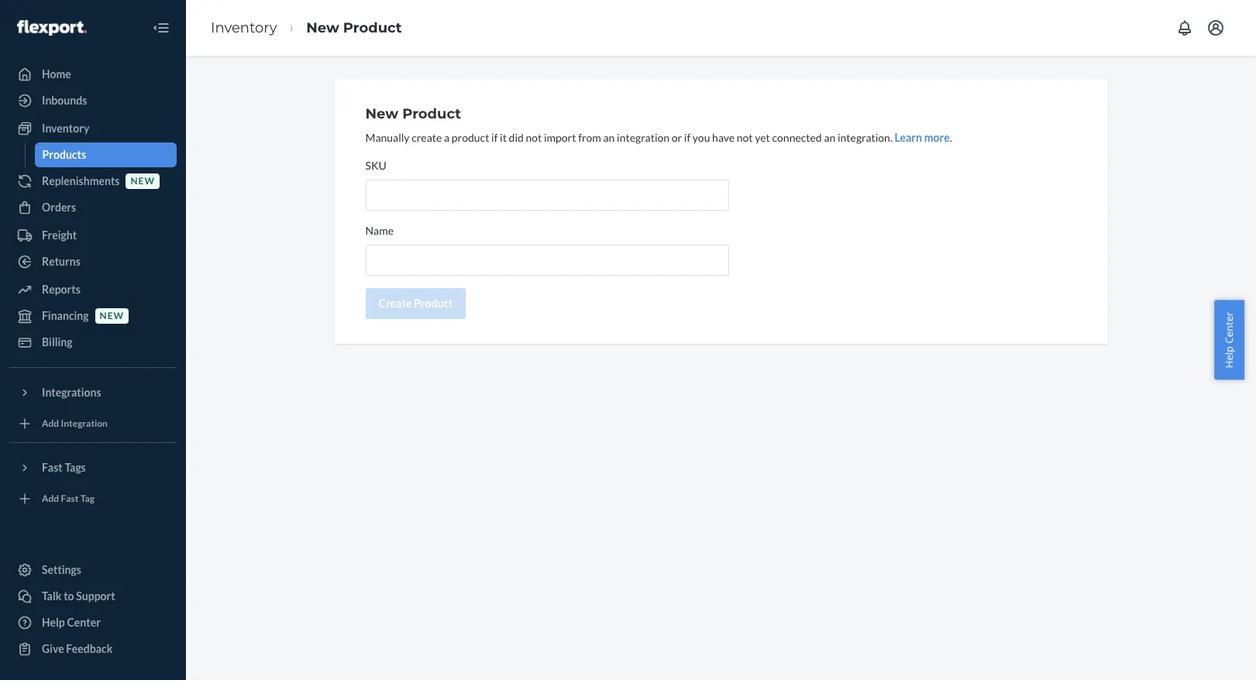 Task type: describe. For each thing, give the bounding box(es) containing it.
talk to support
[[42, 590, 115, 603]]

open account menu image
[[1207, 19, 1225, 37]]

product
[[452, 131, 489, 144]]

breadcrumbs navigation
[[198, 5, 414, 51]]

help inside button
[[1223, 346, 1237, 368]]

1 vertical spatial center
[[67, 616, 101, 629]]

0 horizontal spatial help center
[[42, 616, 101, 629]]

close navigation image
[[152, 19, 171, 37]]

integration
[[617, 131, 670, 144]]

add for add fast tag
[[42, 493, 59, 505]]

add integration
[[42, 418, 108, 430]]

did
[[509, 131, 524, 144]]

or
[[672, 131, 682, 144]]

yet
[[755, 131, 770, 144]]

more
[[924, 131, 950, 144]]

1 vertical spatial product
[[402, 105, 461, 122]]

inbounds link
[[9, 88, 177, 113]]

fast tags button
[[9, 456, 177, 481]]

sku
[[365, 159, 387, 172]]

tags
[[65, 461, 86, 474]]

1 vertical spatial inventory
[[42, 122, 89, 135]]

freight link
[[9, 223, 177, 248]]

product inside button
[[414, 297, 453, 310]]

settings link
[[9, 558, 177, 583]]

give feedback
[[42, 643, 113, 656]]

flexport logo image
[[17, 20, 87, 35]]

inventory inside breadcrumbs navigation
[[211, 19, 277, 36]]

give
[[42, 643, 64, 656]]

1 vertical spatial new
[[365, 105, 398, 122]]

new for replenishments
[[131, 175, 155, 187]]

home link
[[9, 62, 177, 87]]

create product
[[379, 297, 453, 310]]

1 vertical spatial inventory link
[[9, 116, 177, 141]]

fast tags
[[42, 461, 86, 474]]

financing
[[42, 309, 89, 322]]

returns link
[[9, 250, 177, 274]]

home
[[42, 67, 71, 81]]

new inside breadcrumbs navigation
[[306, 19, 339, 36]]

manually create a product if it did not import from an integration or if you have not yet connected an integration. learn more .
[[365, 131, 952, 144]]

center inside button
[[1223, 312, 1237, 344]]

inbounds
[[42, 94, 87, 107]]

billing link
[[9, 330, 177, 355]]

help center link
[[9, 611, 177, 636]]

name
[[365, 224, 394, 237]]

new product link
[[306, 19, 402, 36]]

integrations
[[42, 386, 101, 399]]

help center inside button
[[1223, 312, 1237, 368]]

integrations button
[[9, 381, 177, 405]]

give feedback button
[[9, 637, 177, 662]]



Task type: vqa. For each thing, say whether or not it's contained in the screenshot.
1st if from the right
yes



Task type: locate. For each thing, give the bounding box(es) containing it.
import
[[544, 131, 576, 144]]

tag
[[80, 493, 94, 505]]

2 add from the top
[[42, 493, 59, 505]]

0 horizontal spatial an
[[603, 131, 615, 144]]

0 horizontal spatial new
[[100, 310, 124, 322]]

reports link
[[9, 277, 177, 302]]

1 vertical spatial add
[[42, 493, 59, 505]]

learn
[[895, 131, 922, 144]]

1 horizontal spatial inventory
[[211, 19, 277, 36]]

1 horizontal spatial not
[[737, 131, 753, 144]]

fast
[[42, 461, 63, 474], [61, 493, 79, 505]]

fast inside dropdown button
[[42, 461, 63, 474]]

products link
[[34, 143, 177, 167]]

product
[[343, 19, 402, 36], [402, 105, 461, 122], [414, 297, 453, 310]]

0 horizontal spatial inventory
[[42, 122, 89, 135]]

2 an from the left
[[824, 131, 836, 144]]

create
[[379, 297, 412, 310]]

if left it
[[491, 131, 498, 144]]

if right or at the top of the page
[[684, 131, 691, 144]]

replenishments
[[42, 174, 120, 188]]

add
[[42, 418, 59, 430], [42, 493, 59, 505]]

new
[[131, 175, 155, 187], [100, 310, 124, 322]]

it
[[500, 131, 507, 144]]

a
[[444, 131, 450, 144]]

2 if from the left
[[684, 131, 691, 144]]

feedback
[[66, 643, 113, 656]]

1 horizontal spatial new
[[365, 105, 398, 122]]

learn more button
[[895, 130, 950, 146]]

0 vertical spatial new
[[306, 19, 339, 36]]

center
[[1223, 312, 1237, 344], [67, 616, 101, 629]]

1 not from the left
[[526, 131, 542, 144]]

integration
[[61, 418, 108, 430]]

returns
[[42, 255, 80, 268]]

0 vertical spatial help
[[1223, 346, 1237, 368]]

to
[[64, 590, 74, 603]]

add for add integration
[[42, 418, 59, 430]]

0 vertical spatial help center
[[1223, 312, 1237, 368]]

1 horizontal spatial new
[[131, 175, 155, 187]]

add down fast tags
[[42, 493, 59, 505]]

1 vertical spatial fast
[[61, 493, 79, 505]]

add integration link
[[9, 412, 177, 436]]

create
[[412, 131, 442, 144]]

0 vertical spatial new product
[[306, 19, 402, 36]]

reports
[[42, 283, 80, 296]]

0 vertical spatial product
[[343, 19, 402, 36]]

1 if from the left
[[491, 131, 498, 144]]

0 vertical spatial add
[[42, 418, 59, 430]]

freight
[[42, 229, 77, 242]]

new product inside breadcrumbs navigation
[[306, 19, 402, 36]]

products
[[42, 148, 86, 161]]

1 an from the left
[[603, 131, 615, 144]]

billing
[[42, 336, 72, 349]]

1 vertical spatial help center
[[42, 616, 101, 629]]

product inside breadcrumbs navigation
[[343, 19, 402, 36]]

orders
[[42, 201, 76, 214]]

1 vertical spatial new product
[[365, 105, 461, 122]]

inventory
[[211, 19, 277, 36], [42, 122, 89, 135]]

talk
[[42, 590, 62, 603]]

0 vertical spatial fast
[[42, 461, 63, 474]]

not
[[526, 131, 542, 144], [737, 131, 753, 144]]

1 horizontal spatial center
[[1223, 312, 1237, 344]]

0 horizontal spatial if
[[491, 131, 498, 144]]

add fast tag
[[42, 493, 94, 505]]

add fast tag link
[[9, 487, 177, 512]]

0 horizontal spatial center
[[67, 616, 101, 629]]

new down reports link
[[100, 310, 124, 322]]

1 horizontal spatial help center
[[1223, 312, 1237, 368]]

help center
[[1223, 312, 1237, 368], [42, 616, 101, 629]]

fast left tags
[[42, 461, 63, 474]]

1 vertical spatial new
[[100, 310, 124, 322]]

0 vertical spatial inventory
[[211, 19, 277, 36]]

0 vertical spatial center
[[1223, 312, 1237, 344]]

support
[[76, 590, 115, 603]]

have
[[712, 131, 735, 144]]

1 add from the top
[[42, 418, 59, 430]]

an
[[603, 131, 615, 144], [824, 131, 836, 144]]

an right from
[[603, 131, 615, 144]]

add left "integration"
[[42, 418, 59, 430]]

not right did
[[526, 131, 542, 144]]

.
[[950, 131, 952, 144]]

inventory link inside breadcrumbs navigation
[[211, 19, 277, 36]]

0 horizontal spatial inventory link
[[9, 116, 177, 141]]

new down the products link
[[131, 175, 155, 187]]

create product button
[[365, 288, 466, 319]]

talk to support button
[[9, 584, 177, 609]]

new for financing
[[100, 310, 124, 322]]

an right connected
[[824, 131, 836, 144]]

settings
[[42, 563, 81, 577]]

None text field
[[365, 180, 729, 211]]

inventory link
[[211, 19, 277, 36], [9, 116, 177, 141]]

fast left tag
[[61, 493, 79, 505]]

2 vertical spatial product
[[414, 297, 453, 310]]

from
[[578, 131, 601, 144]]

2 not from the left
[[737, 131, 753, 144]]

1 horizontal spatial help
[[1223, 346, 1237, 368]]

0 vertical spatial inventory link
[[211, 19, 277, 36]]

0 horizontal spatial help
[[42, 616, 65, 629]]

open notifications image
[[1176, 19, 1194, 37]]

help center button
[[1215, 300, 1245, 380]]

1 horizontal spatial an
[[824, 131, 836, 144]]

you
[[693, 131, 710, 144]]

orders link
[[9, 195, 177, 220]]

integration.
[[838, 131, 893, 144]]

0 horizontal spatial not
[[526, 131, 542, 144]]

manually
[[365, 131, 410, 144]]

0 horizontal spatial new
[[306, 19, 339, 36]]

1 horizontal spatial if
[[684, 131, 691, 144]]

connected
[[772, 131, 822, 144]]

1 horizontal spatial inventory link
[[211, 19, 277, 36]]

0 vertical spatial new
[[131, 175, 155, 187]]

1 vertical spatial help
[[42, 616, 65, 629]]

new product
[[306, 19, 402, 36], [365, 105, 461, 122]]

help
[[1223, 346, 1237, 368], [42, 616, 65, 629]]

None text field
[[365, 245, 729, 276]]

not left yet
[[737, 131, 753, 144]]

if
[[491, 131, 498, 144], [684, 131, 691, 144]]

new
[[306, 19, 339, 36], [365, 105, 398, 122]]



